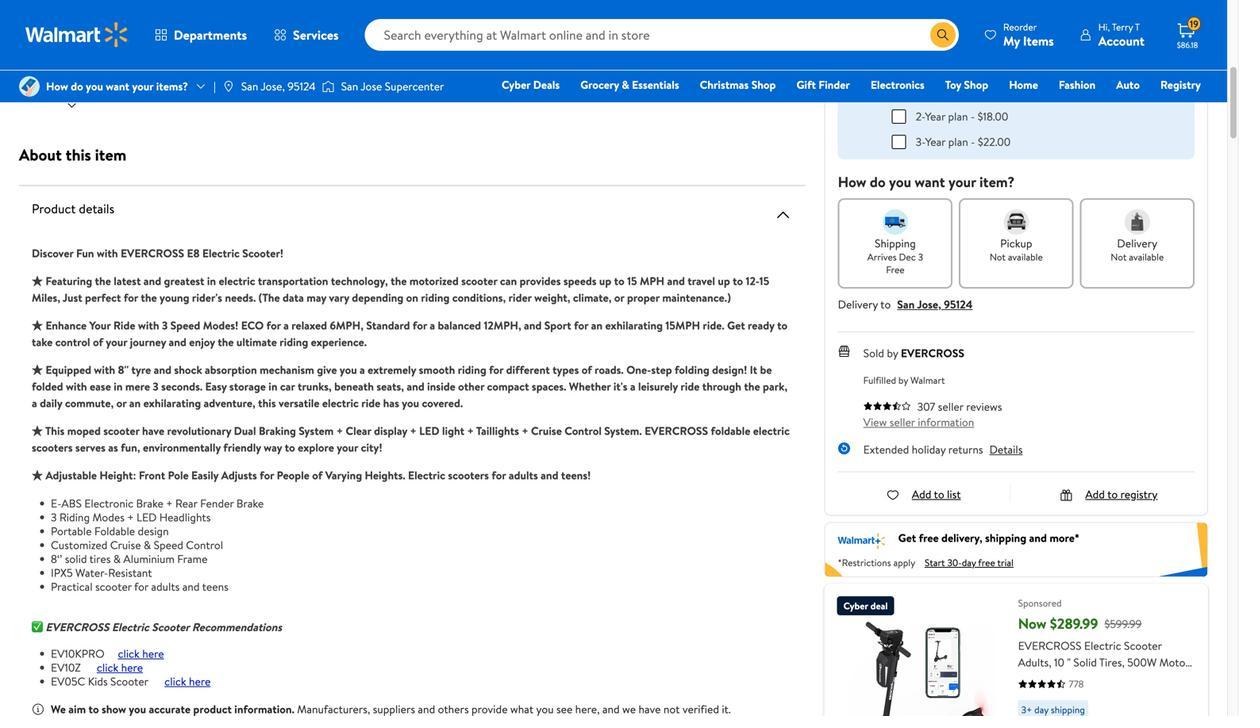 Task type: describe. For each thing, give the bounding box(es) containing it.
3 inside shipping arrives dec 3 free
[[918, 250, 923, 264]]

add for add a protection plan what's covered
[[892, 72, 912, 88]]

climate,
[[573, 290, 612, 306]]

for down taillights
[[492, 468, 506, 484]]

get inside banner
[[899, 531, 916, 546]]

0 vertical spatial electric
[[202, 246, 240, 261]]

light
[[442, 424, 465, 439]]

vary
[[329, 290, 349, 306]]

12-15 miles
[[32, 274, 770, 306]]

available for pickup
[[1008, 250, 1043, 264]]

for down latest
[[124, 290, 138, 306]]

a left daily
[[32, 396, 37, 411]]

adventure,
[[204, 396, 255, 411]]

+ left design
[[127, 510, 134, 526]]

eco
[[241, 318, 264, 333]]

t
[[1135, 20, 1140, 34]]

!
[[235, 318, 238, 333]]

1 horizontal spatial 95124
[[944, 297, 973, 312]]

registry
[[1161, 77, 1201, 92]]

and right the mph
[[667, 274, 685, 289]]

0 horizontal spatial &
[[113, 552, 121, 567]]

for left people
[[260, 468, 274, 484]]

be
[[760, 362, 772, 378]]

now $289.99 group
[[825, 584, 1208, 717]]

0 horizontal spatial ,
[[57, 290, 60, 306]]

2 up from the left
[[718, 274, 730, 289]]

scooter inside ev10kpro click here ev10z click here ev05c kids scooter click here
[[110, 674, 149, 690]]

+ right light
[[467, 424, 474, 439]]

you up beneath
[[340, 362, 357, 378]]

cyber for cyber deals
[[502, 77, 531, 92]]

pole
[[168, 468, 189, 484]]

how for how do you want your item?
[[838, 172, 867, 192]]

to left the 12-
[[733, 274, 743, 289]]

get free delivery, shipping and more* banner
[[825, 523, 1208, 578]]

2-
[[916, 109, 925, 124]]

2 horizontal spatial in
[[269, 379, 278, 395]]

auto
[[1117, 77, 1140, 92]]

+ left rear
[[166, 496, 173, 512]]

practical
[[51, 580, 93, 595]]

front
[[139, 468, 165, 484]]

enhance
[[46, 318, 87, 333]]

design! it be folded with ease in mere 3 seconds. easy storage in car trunks, beneath seats, and inside other compact spaces. whether it's a leisurely ride through the park, a daily commute, or an exhilarating adventure, this versatile electric ride has you covered.
[[32, 362, 788, 411]]

the left young
[[141, 290, 157, 306]]

seller for view
[[890, 415, 915, 430]]

0 vertical spatial scooter
[[461, 274, 497, 289]]

shop for toy shop
[[964, 77, 989, 92]]

a right it's
[[630, 379, 636, 395]]

electric inside ★ this moped scooter have revolutionary dual braking system + clear display + led light + taillights + cruise control system. evercross foldable electric scooters serves as fun, environmentally friendly way to explore your city!
[[753, 424, 790, 439]]

2 brake from the left
[[237, 496, 264, 512]]

year for 3-
[[925, 134, 946, 149]]

2-Year plan - $18.00 checkbox
[[892, 109, 906, 124]]

rider
[[509, 290, 532, 306]]

1 vertical spatial scooters
[[448, 468, 489, 484]]

control inside e-abs electronic brake + rear fender brake 3 riding modes + led headlights portable foldable design customized cruise & speed control 8'' solid tires & aluminium frame ipx5 water-resistant practical scooter for adults and teens
[[186, 538, 223, 553]]

here down ✅ evercross electric scooter recommendations
[[142, 647, 164, 662]]

one-
[[627, 362, 651, 378]]

0 vertical spatial this
[[66, 144, 91, 166]]

riding for depending
[[421, 290, 450, 306]]

motorized
[[410, 274, 459, 289]]

3 up journey
[[162, 318, 168, 333]]

3.6515 stars out of 5, based on 307 seller reviews element
[[864, 402, 911, 411]]

to left registry
[[1108, 487, 1118, 502]]

technology,
[[331, 274, 388, 289]]

sponsored now $289.99 $599.99
[[1018, 597, 1142, 634]]

leisurely
[[638, 379, 678, 395]]

✅ evercross electric scooter recommendations
[[32, 620, 282, 636]]

★ for ★ featuring the latest and greatest in electric transportation technology, the motorized scooter can provides speeds up to 15 mph and travel up to
[[32, 274, 43, 289]]

- for $18.00
[[971, 109, 975, 124]]

1 horizontal spatial exhilarating
[[605, 318, 663, 333]]

0 horizontal spatial jose,
[[261, 79, 285, 94]]

control inside ★ this moped scooter have revolutionary dual braking system + clear display + led light + taillights + cruise control system. evercross foldable electric scooters serves as fun, environmentally friendly way to explore your city!
[[565, 424, 602, 439]]

to down 'free'
[[881, 297, 891, 312]]

evercross up walmart
[[901, 346, 965, 361]]

a left relaxed on the left of page
[[284, 318, 289, 333]]

just
[[63, 290, 82, 306]]

folded
[[32, 379, 63, 395]]

view seller information link
[[864, 415, 974, 430]]

the up , just perfect for the young rider's needs. (the data may vary depending on riding conditions, rider weight, climate, or proper maintenance.)
[[391, 274, 407, 289]]

evercross e8 electric scooter - 8" tires, 350w motor up to 15 mph & 12 miles, 3 speed modes foldable commuter electric scooter - image 5 of 9 image
[[27, 0, 120, 85]]

it's
[[614, 379, 628, 395]]

a left the balanced at the left of page
[[430, 318, 435, 333]]

2 horizontal spatial of
[[582, 362, 592, 378]]

experience.
[[311, 335, 367, 350]]

1 horizontal spatial jose,
[[917, 297, 941, 312]]

arrives
[[868, 250, 897, 264]]

by for sold
[[887, 346, 898, 361]]

add to list button
[[887, 487, 961, 502]]

add for add to list
[[912, 487, 932, 502]]

plan for $22.00
[[949, 134, 968, 149]]

evercross up ev10kpro
[[46, 620, 109, 636]]

★ adjustable height : front pole easily adjusts for people of varying heights. electric scooters for adults and teens!
[[32, 468, 591, 484]]

and left sport
[[524, 318, 542, 333]]

wpp logo image
[[851, 71, 879, 99]]

, just perfect for the young rider's needs. (the data may vary depending on riding conditions, rider weight, climate, or proper maintenance.)
[[57, 290, 731, 306]]

details button
[[990, 442, 1023, 458]]

to inside ride. get ready to take control of your journey and enjoy the ultimate riding experience.
[[777, 318, 788, 333]]

and inside design! it be folded with ease in mere 3 seconds. easy storage in car trunks, beneath seats, and inside other compact spaces. whether it's a leisurely ride through the park, a daily commute, or an exhilarating adventure, this versatile electric ride has you covered.
[[407, 379, 425, 395]]

the inside ride. get ready to take control of your journey and enjoy the ultimate riding experience.
[[218, 335, 234, 350]]

intent image for shipping image
[[883, 209, 908, 235]]

electric inside design! it be folded with ease in mere 3 seconds. easy storage in car trunks, beneath seats, and inside other compact spaces. whether it's a leisurely ride through the park, a daily commute, or an exhilarating adventure, this versatile electric ride has you covered.
[[322, 396, 359, 411]]

for inside e-abs electronic brake + rear fender brake 3 riding modes + led headlights portable foldable design customized cruise & speed control 8'' solid tires & aluminium frame ipx5 water-resistant practical scooter for adults and teens
[[134, 580, 148, 595]]

with up journey
[[138, 318, 159, 333]]

click here link for ev05c kids scooter
[[165, 674, 211, 690]]

0 vertical spatial free
[[919, 531, 939, 546]]

Walmart Site-Wide search field
[[365, 19, 959, 51]]

+ right display
[[410, 424, 417, 439]]

how for how do you want your items?
[[46, 79, 68, 94]]

scooter inside ★ this moped scooter have revolutionary dual braking system + clear display + led light + taillights + cruise control system. evercross foldable electric scooters serves as fun, environmentally friendly way to explore your city!
[[103, 424, 140, 439]]

1 horizontal spatial scooter
[[152, 620, 189, 636]]

to left the mph
[[614, 274, 625, 289]]

item?
[[980, 172, 1015, 192]]

actual color list
[[835, 0, 1198, 38]]

evercross up latest
[[121, 246, 184, 261]]

journey
[[130, 335, 166, 350]]

year for 2-
[[925, 109, 946, 124]]

with right fun
[[97, 246, 118, 261]]

to inside ★ this moped scooter have revolutionary dual braking system + clear display + led light + taillights + cruise control system. evercross foldable electric scooters serves as fun, environmentally friendly way to explore your city!
[[285, 440, 295, 456]]

discover
[[32, 246, 74, 261]]

and inside banner
[[1029, 531, 1047, 546]]

design
[[138, 524, 169, 540]]

abs
[[61, 496, 82, 512]]

toy shop
[[945, 77, 989, 92]]

get free delivery, shipping and more*
[[899, 531, 1080, 546]]

cyber for cyber deal
[[844, 600, 868, 613]]

rear
[[175, 496, 197, 512]]

provides
[[520, 274, 561, 289]]

a left protection
[[915, 72, 920, 88]]

- for $22.00
[[971, 134, 975, 149]]

how do you want your items?
[[46, 79, 188, 94]]

holiday
[[912, 442, 946, 458]]

data
[[283, 290, 304, 306]]

2 horizontal spatial electric
[[408, 468, 445, 484]]

1 horizontal spatial of
[[312, 468, 323, 484]]

a up beneath
[[360, 362, 365, 378]]

height
[[100, 468, 133, 484]]

registry link
[[1154, 76, 1208, 93]]

here right the kids
[[121, 661, 143, 676]]

in for ease
[[114, 379, 123, 395]]

not for delivery
[[1111, 250, 1127, 264]]

fun,
[[121, 440, 140, 456]]

intent image for pickup image
[[1004, 209, 1029, 235]]

reorder
[[1003, 20, 1037, 34]]

0 vertical spatial adults
[[509, 468, 538, 484]]

$86.18
[[1177, 40, 1198, 50]]

teens!
[[561, 468, 591, 484]]

speeds
[[564, 274, 597, 289]]

✅
[[32, 620, 43, 636]]

you down walmart image
[[86, 79, 103, 94]]

3 inside e-abs electronic brake + rear fender brake 3 riding modes + led headlights portable foldable design customized cruise & speed control 8'' solid tires & aluminium frame ipx5 water-resistant practical scooter for adults and teens
[[51, 510, 57, 526]]

apply
[[894, 557, 916, 570]]

not for pickup
[[990, 250, 1006, 264]]

pickup not available
[[990, 236, 1043, 264]]

and left 'teens!'
[[541, 468, 559, 484]]

0 horizontal spatial 95124
[[288, 79, 316, 94]]

weight,
[[534, 290, 570, 306]]

(the
[[259, 290, 280, 306]]

1 up from the left
[[599, 274, 612, 289]]

items?
[[156, 79, 188, 94]]

add to registry
[[1086, 487, 1158, 502]]

balanced
[[438, 318, 481, 333]]

+ left clear
[[336, 424, 343, 439]]

e-
[[51, 496, 61, 512]]

details
[[79, 200, 114, 218]]

you down 3-year plan - $22.00 checkbox
[[889, 172, 912, 192]]

for right sport
[[574, 318, 589, 333]]

the inside design! it be folded with ease in mere 3 seconds. easy storage in car trunks, beneath seats, and inside other compact spaces. whether it's a leisurely ride through the park, a daily commute, or an exhilarating adventure, this versatile electric ride has you covered.
[[744, 379, 760, 395]]

0 vertical spatial electric
[[219, 274, 255, 289]]

3-Year plan - $22.00 checkbox
[[892, 135, 906, 149]]

design!
[[712, 362, 747, 378]]

walmart image
[[25, 22, 129, 48]]

riding inside ride. get ready to take control of your journey and enjoy the ultimate riding experience.
[[280, 335, 308, 350]]

fun
[[76, 246, 94, 261]]

travel
[[688, 274, 715, 289]]

ipx5
[[51, 566, 73, 581]]

explore
[[298, 440, 334, 456]]

step
[[651, 362, 672, 378]]

to left list
[[934, 487, 945, 502]]

$289.99
[[1050, 615, 1098, 634]]

1 horizontal spatial &
[[144, 538, 151, 553]]

grocery & essentials
[[581, 77, 679, 92]]

★ this moped scooter have revolutionary dual braking system + clear display + led light + taillights + cruise control system. evercross foldable electric scooters serves as fun, environmentally friendly way to explore your city!
[[32, 424, 790, 456]]

riding for extremely
[[458, 362, 487, 378]]

1 horizontal spatial ride
[[681, 379, 700, 395]]

2 horizontal spatial ,
[[518, 318, 521, 333]]

departments
[[174, 26, 247, 44]]

deals
[[533, 77, 560, 92]]

electronics
[[871, 77, 925, 92]]

heights.
[[365, 468, 405, 484]]

modes inside e-abs electronic brake + rear fender brake 3 riding modes + led headlights portable foldable design customized cruise & speed control 8'' solid tires & aluminium frame ipx5 water-resistant practical scooter for adults and teens
[[92, 510, 125, 526]]

click here link for ev10kpro
[[118, 647, 164, 662]]

an inside design! it be folded with ease in mere 3 seconds. easy storage in car trunks, beneath seats, and inside other compact spaces. whether it's a leisurely ride through the park, a daily commute, or an exhilarating adventure, this versatile electric ride has you covered.
[[129, 396, 141, 411]]

toy shop link
[[938, 76, 996, 93]]

needs.
[[225, 290, 256, 306]]

search icon image
[[937, 29, 949, 41]]

sponsored
[[1018, 597, 1062, 611]]

click here link for ev10z
[[97, 661, 143, 676]]

foldable
[[94, 524, 135, 540]]

as
[[108, 440, 118, 456]]

registry one debit
[[1080, 77, 1201, 115]]

ev10kpro
[[51, 647, 105, 662]]

braking
[[259, 424, 296, 439]]

grocery & essentials link
[[573, 76, 687, 93]]

in for greatest
[[207, 274, 216, 289]]

this inside design! it be folded with ease in mere 3 seconds. easy storage in car trunks, beneath seats, and inside other compact spaces. whether it's a leisurely ride through the park, a daily commute, or an exhilarating adventure, this versatile electric ride has you covered.
[[258, 396, 276, 411]]

other
[[458, 379, 484, 395]]

+ right taillights
[[522, 424, 529, 439]]

do for how do you want your items?
[[71, 79, 83, 94]]

protection
[[923, 72, 974, 88]]

take
[[32, 335, 53, 350]]



Task type: locate. For each thing, give the bounding box(es) containing it.
pickup
[[1001, 236, 1033, 251]]

1 horizontal spatial this
[[258, 396, 276, 411]]

0 vertical spatial cyber
[[502, 77, 531, 92]]

and left enjoy
[[169, 335, 187, 350]]

1 ★ from the top
[[32, 274, 43, 289]]

more*
[[1050, 531, 1080, 546]]

you right has
[[402, 396, 419, 411]]

1 horizontal spatial in
[[207, 274, 216, 289]]

1 15 from the left
[[627, 274, 637, 289]]

hi, terry t account
[[1099, 20, 1145, 50]]

ready
[[748, 318, 775, 333]]

home
[[1009, 77, 1038, 92]]

1 horizontal spatial available
[[1129, 250, 1164, 264]]

0 horizontal spatial not
[[990, 250, 1006, 264]]

0 horizontal spatial get
[[727, 318, 745, 333]]

1 horizontal spatial  image
[[322, 79, 335, 94]]

 image up about
[[19, 76, 40, 97]]

do up next image
[[71, 79, 83, 94]]

delivery for to
[[838, 297, 878, 312]]

speed up enjoy
[[170, 318, 200, 333]]

1 vertical spatial free
[[978, 557, 995, 570]]

and right latest
[[144, 274, 161, 289]]

1 horizontal spatial how
[[838, 172, 867, 192]]

toy
[[945, 77, 962, 92]]

1 vertical spatial plan
[[948, 109, 968, 124]]

to right way on the left bottom
[[285, 440, 295, 456]]

and right tyre
[[154, 362, 172, 378]]

city!
[[361, 440, 382, 456]]

exhilarating inside design! it be folded with ease in mere 3 seconds. easy storage in car trunks, beneath seats, and inside other compact spaces. whether it's a leisurely ride through the park, a daily commute, or an exhilarating adventure, this versatile electric ride has you covered.
[[143, 396, 201, 411]]

seller for 307
[[938, 399, 964, 415]]

cruise inside ★ this moped scooter have revolutionary dual braking system + clear display + led light + taillights + cruise control system. evercross foldable electric scooters serves as fun, environmentally friendly way to explore your city!
[[531, 424, 562, 439]]

0 vertical spatial year
[[925, 109, 946, 124]]

, left standard
[[361, 318, 364, 333]]

★ for ★ equipped with 8'' tyre and shock absorption mechanism give you a extremely smooth riding for different types of roads. one-step folding
[[32, 362, 43, 378]]

your left items?
[[132, 79, 154, 94]]

1 horizontal spatial scooters
[[448, 468, 489, 484]]

1 horizontal spatial cruise
[[531, 424, 562, 439]]

way
[[264, 440, 282, 456]]

scooter inside e-abs electronic brake + rear fender brake 3 riding modes + led headlights portable foldable design customized cruise & speed control 8'' solid tires & aluminium frame ipx5 water-resistant practical scooter for adults and teens
[[95, 580, 132, 595]]

delivery to san jose, 95124
[[838, 297, 973, 312]]

your inside ride. get ready to take control of your journey and enjoy the ultimate riding experience.
[[106, 335, 127, 350]]

with
[[97, 246, 118, 261], [138, 318, 159, 333], [94, 362, 115, 378], [66, 379, 87, 395]]

and left more*
[[1029, 531, 1047, 546]]

★ inside ★ this moped scooter have revolutionary dual braking system + clear display + led light + taillights + cruise control system. evercross foldable electric scooters serves as fun, environmentally friendly way to explore your city!
[[32, 424, 43, 439]]

0 vertical spatial cruise
[[531, 424, 562, 439]]

1 vertical spatial delivery
[[838, 297, 878, 312]]

or left proper
[[614, 290, 625, 306]]

miles
[[32, 290, 57, 306]]

scooters down light
[[448, 468, 489, 484]]

the down it
[[744, 379, 760, 395]]

2 ★ from the top
[[32, 318, 43, 333]]

shop right christmas
[[752, 77, 776, 92]]

gift finder link
[[790, 76, 857, 93]]

0 horizontal spatial seller
[[890, 415, 915, 430]]

for down on at the top left
[[413, 318, 427, 333]]

2 horizontal spatial &
[[622, 77, 629, 92]]

sold by evercross
[[864, 346, 965, 361]]

the up perfect on the top of the page
[[95, 274, 111, 289]]

car
[[280, 379, 295, 395]]

your inside ★ this moped scooter have revolutionary dual braking system + clear display + led light + taillights + cruise control system. evercross foldable electric scooters serves as fun, environmentally friendly way to explore your city!
[[337, 440, 358, 456]]

delivery for not
[[1117, 236, 1158, 251]]

ride left has
[[361, 396, 381, 411]]

-
[[971, 109, 975, 124], [971, 134, 975, 149]]

do up the intent image for shipping
[[870, 172, 886, 192]]

5 ★ from the top
[[32, 468, 43, 484]]

shop for christmas shop
[[752, 77, 776, 92]]

0 horizontal spatial up
[[599, 274, 612, 289]]

discover fun with evercross e8 electric scooter!
[[32, 246, 283, 261]]

15mph
[[666, 318, 700, 333]]

0 vertical spatial want
[[106, 79, 129, 94]]

1 horizontal spatial adults
[[509, 468, 538, 484]]

0 horizontal spatial electric
[[112, 620, 149, 636]]

0 vertical spatial jose,
[[261, 79, 285, 94]]

★ for ★ adjustable height : front pole easily adjusts for people of varying heights. electric scooters for adults and teens!
[[32, 468, 43, 484]]

0 vertical spatial scooters
[[32, 440, 73, 456]]

of down your
[[93, 335, 103, 350]]

Search search field
[[365, 19, 959, 51]]

1 vertical spatial adults
[[151, 580, 180, 595]]

product details
[[32, 200, 114, 218]]

essentials
[[632, 77, 679, 92]]

christmas shop link
[[693, 76, 783, 93]]

2 not from the left
[[1111, 250, 1127, 264]]

and right the seats,
[[407, 379, 425, 395]]

1 horizontal spatial do
[[870, 172, 886, 192]]

cruise up the resistant
[[110, 538, 141, 553]]

0 horizontal spatial control
[[186, 538, 223, 553]]

walmart+ link
[[1147, 98, 1208, 116]]

0 vertical spatial an
[[591, 318, 603, 333]]

ride.
[[703, 318, 725, 333]]

2 vertical spatial plan
[[949, 134, 968, 149]]

cyber deals
[[502, 77, 560, 92]]

your left item?
[[949, 172, 976, 192]]

0 vertical spatial delivery
[[1117, 236, 1158, 251]]

available down intent image for delivery
[[1129, 250, 1164, 264]]

3 ★ from the top
[[32, 362, 43, 378]]

0 vertical spatial do
[[71, 79, 83, 94]]

1 vertical spatial cyber
[[844, 600, 868, 613]]

1 horizontal spatial ,
[[361, 318, 364, 333]]

modes up enjoy
[[203, 318, 235, 333]]

0 vertical spatial -
[[971, 109, 975, 124]]

walmart plus image
[[838, 531, 886, 550]]

may
[[307, 290, 326, 306]]

and inside e-abs electronic brake + rear fender brake 3 riding modes + led headlights portable foldable design customized cruise & speed control 8'' solid tires & aluminium frame ipx5 water-resistant practical scooter for adults and teens
[[182, 580, 200, 595]]

or
[[614, 290, 625, 306], [116, 396, 127, 411]]

evercross inside ★ this moped scooter have revolutionary dual braking system + clear display + led light + taillights + cruise control system. evercross foldable electric scooters serves as fun, environmentally friendly way to explore your city!
[[645, 424, 708, 439]]

2 vertical spatial electric
[[753, 424, 790, 439]]

water-
[[75, 566, 108, 581]]

click
[[118, 647, 140, 662], [97, 661, 119, 676], [165, 674, 186, 690]]

0 horizontal spatial want
[[106, 79, 129, 94]]

scooter
[[152, 620, 189, 636], [110, 674, 149, 690]]

1 available from the left
[[1008, 250, 1043, 264]]

items
[[1023, 32, 1054, 50]]

to
[[614, 274, 625, 289], [733, 274, 743, 289], [881, 297, 891, 312], [777, 318, 788, 333], [285, 440, 295, 456], [934, 487, 945, 502], [1108, 487, 1118, 502]]

1 year from the top
[[925, 109, 946, 124]]

1 vertical spatial this
[[258, 396, 276, 411]]

0 vertical spatial 95124
[[288, 79, 316, 94]]

0 horizontal spatial available
[[1008, 250, 1043, 264]]

spaces.
[[532, 379, 566, 395]]

intent image for delivery image
[[1125, 209, 1150, 235]]

95124 up 'sold by evercross'
[[944, 297, 973, 312]]

of inside ride. get ready to take control of your journey and enjoy the ultimate riding experience.
[[93, 335, 103, 350]]

auto link
[[1109, 76, 1147, 93]]

electric right foldable
[[753, 424, 790, 439]]

delivery inside delivery not available
[[1117, 236, 1158, 251]]

you inside design! it be folded with ease in mere 3 seconds. easy storage in car trunks, beneath seats, and inside other compact spaces. whether it's a leisurely ride through the park, a daily commute, or an exhilarating adventure, this versatile electric ride has you covered.
[[402, 396, 419, 411]]

cyber left deals
[[502, 77, 531, 92]]

this
[[66, 144, 91, 166], [258, 396, 276, 411]]

with down equipped
[[66, 379, 87, 395]]

0 horizontal spatial  image
[[19, 76, 40, 97]]

for down aluminium
[[134, 580, 148, 595]]

0 vertical spatial led
[[419, 424, 440, 439]]

year up 3-
[[925, 109, 946, 124]]

evercross down leisurely in the right of the page
[[645, 424, 708, 439]]

15 inside the 12-15 miles
[[760, 274, 770, 289]]

add to list
[[912, 487, 961, 502]]

product details image
[[774, 206, 793, 225]]

san for san jose, 95124
[[241, 79, 258, 94]]

control down the headlights
[[186, 538, 223, 553]]

click here link
[[118, 647, 164, 662], [97, 661, 143, 676], [165, 674, 211, 690]]

★ left this
[[32, 424, 43, 439]]

jose, right | at the left top of page
[[261, 79, 285, 94]]

0 vertical spatial or
[[614, 290, 625, 306]]

cruise inside e-abs electronic brake + rear fender brake 3 riding modes + led headlights portable foldable design customized cruise & speed control 8'' solid tires & aluminium frame ipx5 water-resistant practical scooter for adults and teens
[[110, 538, 141, 553]]

available down intent image for pickup on the top
[[1008, 250, 1043, 264]]

0 vertical spatial riding
[[421, 290, 450, 306]]

add left list
[[912, 487, 932, 502]]

want
[[106, 79, 129, 94], [915, 172, 945, 192]]

scooters inside ★ this moped scooter have revolutionary dual braking system + clear display + led light + taillights + cruise control system. evercross foldable electric scooters serves as fun, environmentally friendly way to explore your city!
[[32, 440, 73, 456]]

control
[[55, 335, 90, 350]]

cyber inside now $289.99 group
[[844, 600, 868, 613]]

year right 3-year plan - $22.00 checkbox
[[925, 134, 946, 149]]

0 horizontal spatial scooters
[[32, 440, 73, 456]]

1 vertical spatial want
[[915, 172, 945, 192]]

of
[[93, 335, 103, 350], [582, 362, 592, 378], [312, 468, 323, 484]]

0 horizontal spatial san
[[241, 79, 258, 94]]

dual
[[234, 424, 256, 439]]

cruise for control
[[531, 424, 562, 439]]

3 right mere
[[153, 379, 159, 395]]

information
[[918, 415, 974, 430]]

1 vertical spatial or
[[116, 396, 127, 411]]

3 right dec
[[918, 250, 923, 264]]

- left $22.00
[[971, 134, 975, 149]]

adults down taillights
[[509, 468, 538, 484]]

easily
[[191, 468, 219, 484]]

now
[[1018, 615, 1047, 634]]

+
[[336, 424, 343, 439], [410, 424, 417, 439], [467, 424, 474, 439], [522, 424, 529, 439], [166, 496, 173, 512], [127, 510, 134, 526]]

0 horizontal spatial modes
[[92, 510, 125, 526]]

aluminium
[[123, 552, 175, 567]]

in up rider's
[[207, 274, 216, 289]]

19
[[1190, 17, 1199, 31]]

2 vertical spatial scooter
[[95, 580, 132, 595]]

1 horizontal spatial cyber
[[844, 600, 868, 613]]

2 vertical spatial riding
[[458, 362, 487, 378]]

0 horizontal spatial ride
[[361, 396, 381, 411]]

|
[[214, 79, 216, 94]]

commute,
[[65, 396, 114, 411]]

has
[[383, 396, 399, 411]]

& right tires
[[113, 552, 121, 567]]

307 seller reviews
[[918, 399, 1002, 415]]

0 vertical spatial get
[[727, 318, 745, 333]]

electric right e8
[[202, 246, 240, 261]]

1 horizontal spatial or
[[614, 290, 625, 306]]

0 horizontal spatial this
[[66, 144, 91, 166]]

an down climate,
[[591, 318, 603, 333]]

1 vertical spatial ride
[[361, 396, 381, 411]]

0 horizontal spatial how
[[46, 79, 68, 94]]

adults inside e-abs electronic brake + rear fender brake 3 riding modes + led headlights portable foldable design customized cruise & speed control 8'' solid tires & aluminium frame ipx5 water-resistant practical scooter for adults and teens
[[151, 580, 180, 595]]

park,
[[763, 379, 788, 395]]

1 horizontal spatial shop
[[964, 77, 989, 92]]

4 ★ from the top
[[32, 424, 43, 439]]

1 horizontal spatial an
[[591, 318, 603, 333]]

0 vertical spatial speed
[[170, 318, 200, 333]]

0 vertical spatial exhilarating
[[605, 318, 663, 333]]

0 horizontal spatial adults
[[151, 580, 180, 595]]

★ left adjustable
[[32, 468, 43, 484]]

1 not from the left
[[990, 250, 1006, 264]]

$165.99
[[877, 15, 914, 31]]

2 vertical spatial of
[[312, 468, 323, 484]]

15 up ready
[[760, 274, 770, 289]]

95124 down services dropdown button
[[288, 79, 316, 94]]

this left item
[[66, 144, 91, 166]]

here down the recommendations at the left of page
[[189, 674, 211, 690]]

get right ride. on the top
[[727, 318, 745, 333]]

1 shop from the left
[[752, 77, 776, 92]]

in down 8''
[[114, 379, 123, 395]]

 image
[[222, 80, 235, 93]]

0 vertical spatial modes
[[203, 318, 235, 333]]

0 vertical spatial by
[[887, 346, 898, 361]]

led left light
[[419, 424, 440, 439]]

teens
[[202, 580, 229, 595]]

and inside ride. get ready to take control of your journey and enjoy the ultimate riding experience.
[[169, 335, 187, 350]]

★ up folded
[[32, 362, 43, 378]]

want left items?
[[106, 79, 129, 94]]

delivery
[[1117, 236, 1158, 251], [838, 297, 878, 312]]

speed inside e-abs electronic brake + rear fender brake 3 riding modes + led headlights portable foldable design customized cruise & speed control 8'' solid tires & aluminium frame ipx5 water-resistant practical scooter for adults and teens
[[154, 538, 183, 553]]

1 horizontal spatial led
[[419, 424, 440, 439]]

★ for ★ this moped scooter have revolutionary dual braking system + clear display + led light + taillights + cruise control system. evercross foldable electric scooters serves as fun, environmentally friendly way to explore your city!
[[32, 424, 43, 439]]

1 horizontal spatial riding
[[421, 290, 450, 306]]

$22.00
[[978, 134, 1011, 149]]

want for item?
[[915, 172, 945, 192]]

scooter up as
[[103, 424, 140, 439]]

0 horizontal spatial or
[[116, 396, 127, 411]]

0 horizontal spatial do
[[71, 79, 83, 94]]

free up start on the right bottom of the page
[[919, 531, 939, 546]]

perfect
[[85, 290, 121, 306]]

by right fulfilled
[[899, 374, 908, 387]]

it
[[750, 362, 758, 378]]

0 horizontal spatial cruise
[[110, 538, 141, 553]]

with up ease
[[94, 362, 115, 378]]

can
[[500, 274, 517, 289]]

san left the jose
[[341, 79, 358, 94]]

2 horizontal spatial san
[[897, 297, 915, 312]]

0 vertical spatial plan
[[977, 72, 997, 88]]

ride
[[113, 318, 135, 333]]

by for fulfilled
[[899, 374, 908, 387]]

evercross electric scooter adults, 10 " solid tires, 500w motor up to 19 mph, 22 miles long-range battery, folding commuter electric scooter for adults & teenagers image
[[837, 623, 1006, 717]]

scooter right the kids
[[110, 674, 149, 690]]

not inside pickup not available
[[990, 250, 1006, 264]]

 image
[[19, 76, 40, 97], [322, 79, 335, 94]]

control left system.
[[565, 424, 602, 439]]

ride down folding
[[681, 379, 700, 395]]

or down mere
[[116, 396, 127, 411]]

available inside pickup not available
[[1008, 250, 1043, 264]]

available inside delivery not available
[[1129, 250, 1164, 264]]

1 vertical spatial an
[[129, 396, 141, 411]]

, left just
[[57, 290, 60, 306]]

do for how do you want your item?
[[870, 172, 886, 192]]

riding up other
[[458, 362, 487, 378]]

give
[[317, 362, 337, 378]]

not inside delivery not available
[[1111, 250, 1127, 264]]

0 horizontal spatial cyber
[[502, 77, 531, 92]]

 image for how
[[19, 76, 40, 97]]

2 shop from the left
[[964, 77, 989, 92]]

0 vertical spatial control
[[565, 424, 602, 439]]

1 vertical spatial electric
[[408, 468, 445, 484]]

in left car on the left bottom of page
[[269, 379, 278, 395]]

led inside e-abs electronic brake + rear fender brake 3 riding modes + led headlights portable foldable design customized cruise & speed control 8'' solid tires & aluminium frame ipx5 water-resistant practical scooter for adults and teens
[[137, 510, 157, 526]]

1 vertical spatial modes
[[92, 510, 125, 526]]

307
[[918, 399, 936, 415]]

about this item
[[19, 144, 126, 166]]

details
[[990, 442, 1023, 458]]

1 vertical spatial of
[[582, 362, 592, 378]]

led inside ★ this moped scooter have revolutionary dual braking system + clear display + led light + taillights + cruise control system. evercross foldable electric scooters serves as fun, environmentally friendly way to explore your city!
[[419, 424, 440, 439]]

1 vertical spatial how
[[838, 172, 867, 192]]

electric down beneath
[[322, 396, 359, 411]]

riding down relaxed on the left of page
[[280, 335, 308, 350]]

seconds.
[[161, 379, 203, 395]]

★ for ★ enhance your ride with 3 speed modes ! eco for a relaxed 6mph , standard for a balanced 12mph , and sport for an exhilarating 15mph
[[32, 318, 43, 333]]

display
[[374, 424, 407, 439]]

easy
[[205, 379, 227, 395]]

2 year from the top
[[925, 134, 946, 149]]

next image image
[[66, 99, 78, 112]]

1 horizontal spatial electric
[[202, 246, 240, 261]]

0 horizontal spatial shop
[[752, 77, 776, 92]]

1 horizontal spatial brake
[[237, 496, 264, 512]]

environmentally
[[143, 440, 221, 456]]

your down clear
[[337, 440, 358, 456]]

registry
[[1121, 487, 1158, 502]]

in
[[207, 274, 216, 289], [114, 379, 123, 395], [269, 379, 278, 395]]

for right eco
[[267, 318, 281, 333]]

or inside design! it be folded with ease in mere 3 seconds. easy storage in car trunks, beneath seats, and inside other compact spaces. whether it's a leisurely ride through the park, a daily commute, or an exhilarating adventure, this versatile electric ride has you covered.
[[116, 396, 127, 411]]

1 vertical spatial riding
[[280, 335, 308, 350]]

2 15 from the left
[[760, 274, 770, 289]]

relaxed
[[292, 318, 327, 333]]

electric up ev10kpro click here ev10z click here ev05c kids scooter click here
[[112, 620, 149, 636]]

1 vertical spatial scooter
[[103, 424, 140, 439]]

san jose, 95124 button
[[897, 297, 973, 312]]

available for delivery
[[1129, 250, 1164, 264]]

1 horizontal spatial not
[[1111, 250, 1127, 264]]

seller
[[938, 399, 964, 415], [890, 415, 915, 430]]

sport
[[545, 318, 571, 333]]

plan for $18.00
[[948, 109, 968, 124]]

add left registry
[[1086, 487, 1105, 502]]

mph
[[640, 274, 665, 289]]

1 horizontal spatial 15
[[760, 274, 770, 289]]

0 vertical spatial scooter
[[152, 620, 189, 636]]

want for items?
[[106, 79, 129, 94]]

 image for san
[[322, 79, 335, 94]]

latest
[[114, 274, 141, 289]]

shop right "toy"
[[964, 77, 989, 92]]

get inside ride. get ready to take control of your journey and enjoy the ultimate riding experience.
[[727, 318, 745, 333]]

1 vertical spatial cruise
[[110, 538, 141, 553]]

get up "apply"
[[899, 531, 916, 546]]

plan up 3-year plan - $22.00
[[948, 109, 968, 124]]

cyber deal
[[844, 600, 888, 613]]

1 vertical spatial exhilarating
[[143, 396, 201, 411]]

1 brake from the left
[[136, 496, 163, 512]]

adults down aluminium
[[151, 580, 180, 595]]

what's covered button
[[1004, 72, 1077, 88]]

add for add to registry
[[1086, 487, 1105, 502]]

1 horizontal spatial electric
[[322, 396, 359, 411]]

san for san jose supercenter
[[341, 79, 358, 94]]

available
[[1008, 250, 1043, 264], [1129, 250, 1164, 264]]

2 available from the left
[[1129, 250, 1164, 264]]

8''
[[118, 362, 129, 378]]

free
[[886, 263, 905, 277]]

scooter down tires
[[95, 580, 132, 595]]

1 vertical spatial electric
[[322, 396, 359, 411]]

3 left riding
[[51, 510, 57, 526]]

for up compact
[[489, 362, 504, 378]]

resistant
[[108, 566, 152, 581]]

cruise for &
[[110, 538, 141, 553]]

with inside design! it be folded with ease in mere 3 seconds. easy storage in car trunks, beneath seats, and inside other compact spaces. whether it's a leisurely ride through the park, a daily commute, or an exhilarating adventure, this versatile electric ride has you covered.
[[66, 379, 87, 395]]

1 horizontal spatial delivery
[[1117, 236, 1158, 251]]

fulfilled
[[864, 374, 896, 387]]

★ equipped with 8'' tyre and shock absorption mechanism give you a extremely smooth riding for different types of roads. one-step folding
[[32, 362, 710, 378]]

3 inside design! it be folded with ease in mere 3 seconds. easy storage in car trunks, beneath seats, and inside other compact spaces. whether it's a leisurely ride through the park, a daily commute, or an exhilarating adventure, this versatile electric ride has you covered.
[[153, 379, 159, 395]]



Task type: vqa. For each thing, say whether or not it's contained in the screenshot.
ACTUAL COLOR LIST
yes



